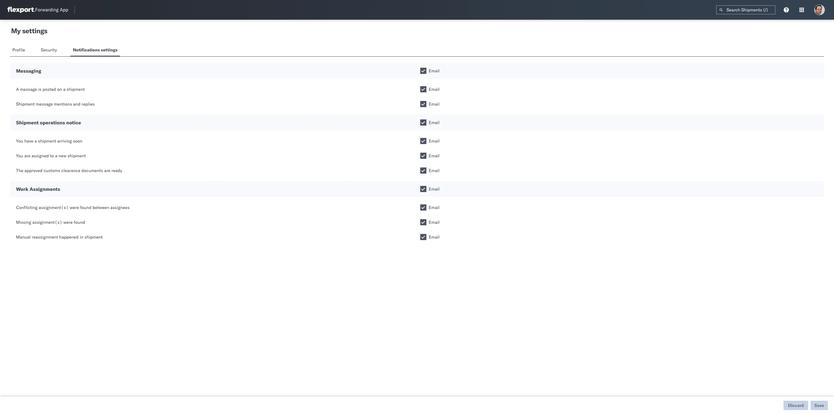 Task type: vqa. For each thing, say whether or not it's contained in the screenshot.
STATE
no



Task type: locate. For each thing, give the bounding box(es) containing it.
5 email from the top
[[429, 138, 440, 144]]

0 vertical spatial are
[[24, 153, 30, 159]]

email for a message is posted on a shipment
[[429, 87, 440, 92]]

you up the
[[16, 153, 23, 159]]

0 vertical spatial shipment
[[16, 101, 35, 107]]

0 vertical spatial were
[[70, 205, 79, 210]]

between
[[93, 205, 109, 210]]

1 vertical spatial shipment
[[16, 120, 39, 126]]

message for a
[[20, 87, 37, 92]]

notifications settings
[[73, 47, 118, 53]]

missing assignment(s) were found
[[16, 220, 85, 225]]

assignment(s) up missing assignment(s) were found
[[39, 205, 69, 210]]

1 you from the top
[[16, 138, 23, 144]]

assignees
[[110, 205, 130, 210]]

settings right notifications
[[101, 47, 118, 53]]

2 you from the top
[[16, 153, 23, 159]]

settings right my
[[22, 26, 47, 35]]

my
[[11, 26, 21, 35]]

1 vertical spatial you
[[16, 153, 23, 159]]

6 email from the top
[[429, 153, 440, 159]]

10 email from the top
[[429, 220, 440, 225]]

shipment
[[16, 101, 35, 107], [16, 120, 39, 126]]

found
[[80, 205, 91, 210], [74, 220, 85, 225]]

1 vertical spatial found
[[74, 220, 85, 225]]

8 email from the top
[[429, 186, 440, 192]]

in
[[80, 234, 83, 240]]

0 vertical spatial you
[[16, 138, 23, 144]]

9 email from the top
[[429, 205, 440, 210]]

security
[[41, 47, 57, 53]]

7 email from the top
[[429, 168, 440, 173]]

you are assigned to a new shipment
[[16, 153, 86, 159]]

assignment(s) up the reassignment
[[32, 220, 62, 225]]

None checkbox
[[420, 68, 427, 74], [420, 86, 427, 92], [420, 101, 427, 107], [420, 120, 427, 126], [420, 138, 427, 144], [420, 153, 427, 159], [420, 168, 427, 174], [420, 205, 427, 211], [420, 219, 427, 226], [420, 234, 427, 240], [420, 68, 427, 74], [420, 86, 427, 92], [420, 101, 427, 107], [420, 120, 427, 126], [420, 138, 427, 144], [420, 153, 427, 159], [420, 168, 427, 174], [420, 205, 427, 211], [420, 219, 427, 226], [420, 234, 427, 240]]

were left between at the left of the page
[[70, 205, 79, 210]]

1 vertical spatial were
[[63, 220, 73, 225]]

message right a
[[20, 87, 37, 92]]

shipment message mentions and replies
[[16, 101, 95, 107]]

2 email from the top
[[429, 87, 440, 92]]

a right have
[[35, 138, 37, 144]]

forwarding app link
[[7, 7, 68, 13]]

flexport. image
[[7, 7, 35, 13]]

message down is
[[36, 101, 53, 107]]

0 horizontal spatial are
[[24, 153, 30, 159]]

shipment right in
[[85, 234, 103, 240]]

the
[[16, 168, 23, 173]]

were
[[70, 205, 79, 210], [63, 220, 73, 225]]

assignment(s)
[[39, 205, 69, 210], [32, 220, 62, 225]]

operations
[[40, 120, 65, 126]]

email for manual reassignment happened in shipment
[[429, 234, 440, 240]]

customs
[[44, 168, 60, 173]]

is
[[38, 87, 41, 92]]

0 horizontal spatial a
[[35, 138, 37, 144]]

0 vertical spatial assignment(s)
[[39, 205, 69, 210]]

you
[[16, 138, 23, 144], [16, 153, 23, 159]]

email for shipment message mentions and replies
[[429, 101, 440, 107]]

Search Shipments (/) text field
[[717, 5, 776, 14]]

manual
[[16, 234, 31, 240]]

1 horizontal spatial a
[[55, 153, 57, 159]]

2 horizontal spatial a
[[63, 87, 65, 92]]

a right to
[[55, 153, 57, 159]]

a
[[63, 87, 65, 92], [35, 138, 37, 144], [55, 153, 57, 159]]

email for shipment operations notice
[[429, 120, 440, 125]]

4 email from the top
[[429, 120, 440, 125]]

found up in
[[74, 220, 85, 225]]

forwarding app
[[35, 7, 68, 13]]

were for missing
[[63, 220, 73, 225]]

1 shipment from the top
[[16, 101, 35, 107]]

settings
[[22, 26, 47, 35], [101, 47, 118, 53]]

email for you have a shipment arriving soon
[[429, 138, 440, 144]]

found for conflicting assignment(s) were found between assignees
[[80, 205, 91, 210]]

1 vertical spatial settings
[[101, 47, 118, 53]]

1 email from the top
[[429, 68, 440, 74]]

are left ready
[[104, 168, 110, 173]]

ready
[[112, 168, 122, 173]]

my settings
[[11, 26, 47, 35]]

are
[[24, 153, 30, 159], [104, 168, 110, 173]]

forwarding
[[35, 7, 59, 13]]

None checkbox
[[420, 186, 427, 192]]

were for conflicting
[[70, 205, 79, 210]]

0 vertical spatial found
[[80, 205, 91, 210]]

clearance
[[61, 168, 80, 173]]

conflicting
[[16, 205, 38, 210]]

1 horizontal spatial are
[[104, 168, 110, 173]]

1 vertical spatial message
[[36, 101, 53, 107]]

0 vertical spatial message
[[20, 87, 37, 92]]

1 horizontal spatial settings
[[101, 47, 118, 53]]

message
[[20, 87, 37, 92], [36, 101, 53, 107]]

11 email from the top
[[429, 234, 440, 240]]

a right on
[[63, 87, 65, 92]]

conflicting assignment(s) were found between assignees
[[16, 205, 130, 210]]

were up happened
[[63, 220, 73, 225]]

you left have
[[16, 138, 23, 144]]

assignments
[[30, 186, 60, 192]]

0 vertical spatial a
[[63, 87, 65, 92]]

0 vertical spatial settings
[[22, 26, 47, 35]]

shipment down a
[[16, 101, 35, 107]]

1 vertical spatial are
[[104, 168, 110, 173]]

shipment
[[67, 87, 85, 92], [38, 138, 56, 144], [68, 153, 86, 159], [85, 234, 103, 240]]

email
[[429, 68, 440, 74], [429, 87, 440, 92], [429, 101, 440, 107], [429, 120, 440, 125], [429, 138, 440, 144], [429, 153, 440, 159], [429, 168, 440, 173], [429, 186, 440, 192], [429, 205, 440, 210], [429, 220, 440, 225], [429, 234, 440, 240]]

notifications
[[73, 47, 100, 53]]

app
[[60, 7, 68, 13]]

happened
[[59, 234, 79, 240]]

3 email from the top
[[429, 101, 440, 107]]

2 shipment from the top
[[16, 120, 39, 126]]

settings inside button
[[101, 47, 118, 53]]

1 vertical spatial assignment(s)
[[32, 220, 62, 225]]

1 vertical spatial a
[[35, 138, 37, 144]]

shipment up have
[[16, 120, 39, 126]]

email for you are assigned to a new shipment
[[429, 153, 440, 159]]

are left assigned
[[24, 153, 30, 159]]

0 horizontal spatial settings
[[22, 26, 47, 35]]

a message is posted on a shipment
[[16, 87, 85, 92]]

found left between at the left of the page
[[80, 205, 91, 210]]



Task type: describe. For each thing, give the bounding box(es) containing it.
have
[[24, 138, 33, 144]]

security button
[[38, 44, 61, 56]]

arriving
[[57, 138, 72, 144]]

documents
[[81, 168, 103, 173]]

manual reassignment happened in shipment
[[16, 234, 103, 240]]

to
[[50, 153, 54, 159]]

notice
[[66, 120, 81, 126]]

shipment up you are assigned to a new shipment
[[38, 138, 56, 144]]

work
[[16, 186, 28, 192]]

reassignment
[[32, 234, 58, 240]]

shipment right new
[[68, 153, 86, 159]]

settings for notifications settings
[[101, 47, 118, 53]]

on
[[57, 87, 62, 92]]

2 vertical spatial a
[[55, 153, 57, 159]]

email for work assignments
[[429, 186, 440, 192]]

shipment up and
[[67, 87, 85, 92]]

missing
[[16, 220, 31, 225]]

email for missing assignment(s) were found
[[429, 220, 440, 225]]

message for shipment
[[36, 101, 53, 107]]

notifications settings button
[[71, 44, 120, 56]]

a
[[16, 87, 19, 92]]

messaging
[[16, 68, 41, 74]]

assignment(s) for conflicting
[[39, 205, 69, 210]]

soon
[[73, 138, 82, 144]]

you for you are assigned to a new shipment
[[16, 153, 23, 159]]

and
[[73, 101, 81, 107]]

email for conflicting assignment(s) were found between assignees
[[429, 205, 440, 210]]

shipment operations notice
[[16, 120, 81, 126]]

profile button
[[10, 44, 29, 56]]

replies
[[82, 101, 95, 107]]

you have a shipment arriving soon
[[16, 138, 82, 144]]

new
[[58, 153, 66, 159]]

shipment for shipment message mentions and replies
[[16, 101, 35, 107]]

assignment(s) for missing
[[32, 220, 62, 225]]

email for the approved customs clearance documents are ready
[[429, 168, 440, 173]]

settings for my settings
[[22, 26, 47, 35]]

assigned
[[32, 153, 49, 159]]

you for you have a shipment arriving soon
[[16, 138, 23, 144]]

approved
[[24, 168, 43, 173]]

the approved customs clearance documents are ready
[[16, 168, 122, 173]]

found for missing assignment(s) were found
[[74, 220, 85, 225]]

profile
[[12, 47, 25, 53]]

mentions
[[54, 101, 72, 107]]

email for messaging
[[429, 68, 440, 74]]

shipment for shipment operations notice
[[16, 120, 39, 126]]

posted
[[43, 87, 56, 92]]

work assignments
[[16, 186, 60, 192]]



